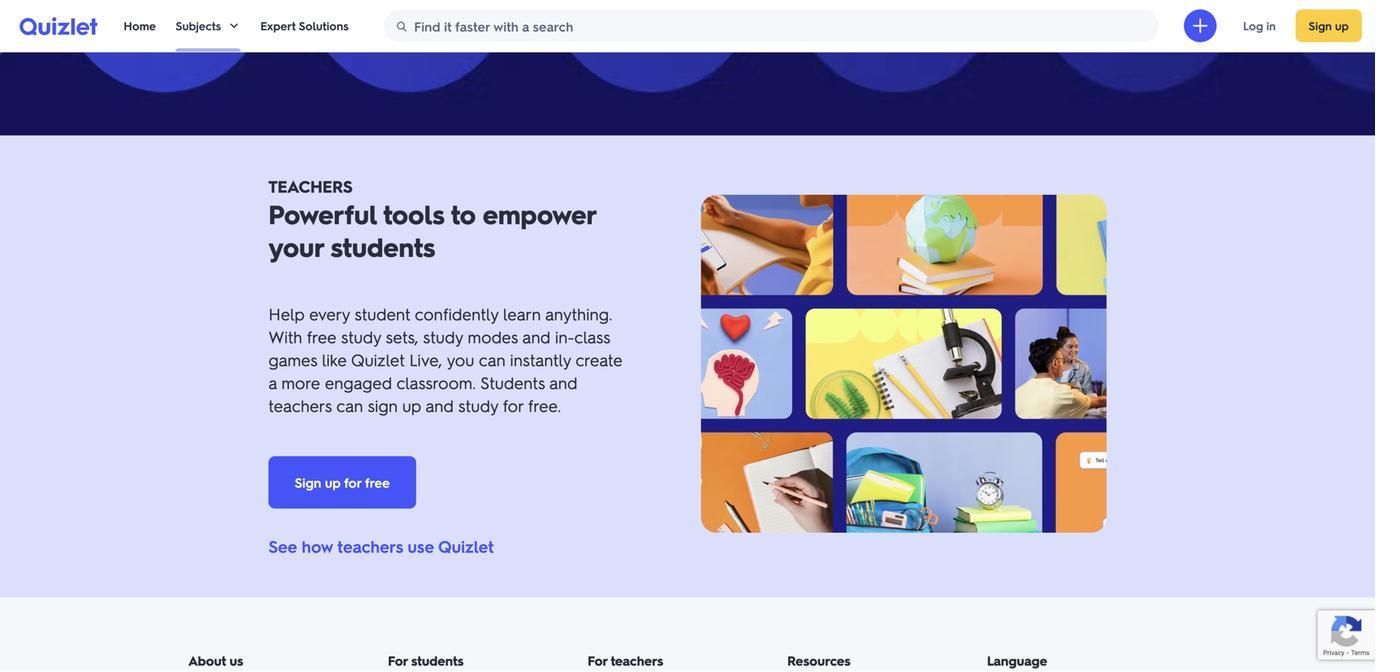Task type: vqa. For each thing, say whether or not it's contained in the screenshot.
the up in Sign up for free button
yes



Task type: describe. For each thing, give the bounding box(es) containing it.
classroom.
[[397, 372, 476, 393]]

1 horizontal spatial teachers
[[337, 536, 403, 557]]

confidently
[[415, 303, 499, 325]]

for students
[[388, 652, 464, 669]]

resources
[[788, 652, 851, 669]]

study down confidently
[[423, 326, 463, 347]]

create
[[576, 349, 623, 370]]

expert solutions link
[[260, 0, 349, 52]]

help
[[269, 303, 305, 325]]

study down the student on the top left of the page
[[341, 326, 381, 347]]

1 vertical spatial quizlet
[[438, 536, 494, 557]]

empower
[[483, 197, 596, 231]]

about us
[[188, 652, 243, 669]]

1 vertical spatial and
[[549, 372, 578, 393]]

up for sign up
[[1335, 18, 1349, 33]]

teachers
[[269, 176, 353, 197]]

home link
[[124, 0, 156, 52]]

free inside button
[[365, 474, 390, 491]]

for inside help every student confidently learn anything. with free study sets, study modes and in-class games like quizlet live, you can instantly create a more engaged classroom. students and teachers can sign up and study for free.
[[503, 395, 524, 416]]

with
[[269, 326, 302, 347]]

about
[[188, 652, 226, 669]]

up for sign up for free
[[325, 474, 341, 491]]

games
[[269, 349, 318, 370]]

for inside sign up for free button
[[344, 474, 361, 491]]

study down students
[[458, 395, 498, 416]]

us
[[230, 652, 243, 669]]

up inside help every student confidently learn anything. with free study sets, study modes and in-class games like quizlet live, you can instantly create a more engaged classroom. students and teachers can sign up and study for free.
[[402, 395, 421, 416]]

students inside teachers powerful tools to empower your students
[[331, 230, 435, 264]]

a
[[269, 372, 277, 393]]

sets,
[[386, 326, 419, 347]]

solutions
[[299, 18, 349, 33]]

tools
[[383, 197, 444, 231]]

search image
[[395, 20, 408, 33]]

modes
[[468, 326, 518, 347]]

you
[[447, 349, 474, 370]]

see how teachers use quizlet
[[269, 536, 494, 557]]

sign up for free button
[[269, 456, 416, 509]]

class
[[574, 326, 611, 347]]

free.
[[528, 395, 561, 416]]

more
[[282, 372, 320, 393]]

1 vertical spatial students
[[411, 652, 464, 669]]

log in button
[[1230, 9, 1289, 42]]

1 horizontal spatial can
[[479, 349, 506, 370]]

see
[[269, 536, 297, 557]]

to
[[451, 197, 476, 231]]

live,
[[409, 349, 442, 370]]



Task type: locate. For each thing, give the bounding box(es) containing it.
and
[[522, 326, 551, 347], [549, 372, 578, 393], [426, 395, 454, 416]]

subjects button
[[176, 0, 241, 52]]

sign up
[[1309, 18, 1349, 33]]

0 horizontal spatial quizlet
[[351, 349, 405, 370]]

sign for sign up
[[1309, 18, 1332, 33]]

0 vertical spatial free
[[307, 326, 337, 347]]

language
[[987, 652, 1048, 669]]

0 vertical spatial teachers
[[269, 395, 332, 416]]

instantly
[[510, 349, 571, 370]]

expert solutions
[[260, 18, 349, 33]]

caret down image
[[228, 19, 241, 32]]

teachers powerful tools to empower your students
[[269, 176, 596, 264]]

0 horizontal spatial sign
[[295, 474, 321, 491]]

can down modes
[[479, 349, 506, 370]]

how
[[302, 536, 333, 557]]

quizlet up engaged
[[351, 349, 405, 370]]

log in
[[1243, 18, 1276, 33]]

see how teachers use quizlet link
[[269, 535, 494, 558]]

1 horizontal spatial for
[[503, 395, 524, 416]]

help every student confidently learn anything. with free study sets, study modes and in-class games like quizlet live, you can instantly create a more engaged classroom. students and teachers can sign up and study for free.
[[269, 303, 623, 416]]

1 vertical spatial teachers
[[337, 536, 403, 557]]

student
[[355, 303, 410, 325]]

home
[[124, 18, 156, 33]]

for for for teachers
[[588, 652, 608, 669]]

2 horizontal spatial up
[[1335, 18, 1349, 33]]

1 vertical spatial free
[[365, 474, 390, 491]]

sign
[[1309, 18, 1332, 33], [295, 474, 321, 491]]

0 vertical spatial up
[[1335, 18, 1349, 33]]

quizlet inside help every student confidently learn anything. with free study sets, study modes and in-class games like quizlet live, you can instantly create a more engaged classroom. students and teachers can sign up and study for free.
[[351, 349, 405, 370]]

for
[[388, 652, 408, 669], [588, 652, 608, 669]]

up up how
[[325, 474, 341, 491]]

for for for students
[[388, 652, 408, 669]]

2 quizlet image from the top
[[20, 17, 97, 35]]

0 vertical spatial students
[[331, 230, 435, 264]]

2 for from the left
[[588, 652, 608, 669]]

for
[[503, 395, 524, 416], [344, 474, 361, 491]]

Search text field
[[414, 11, 1153, 42]]

students
[[480, 372, 545, 393]]

1 horizontal spatial for
[[588, 652, 608, 669]]

can down engaged
[[336, 395, 363, 416]]

for down students
[[503, 395, 524, 416]]

anything.
[[545, 303, 613, 325]]

up inside button
[[325, 474, 341, 491]]

log
[[1243, 18, 1264, 33]]

2 vertical spatial teachers
[[611, 652, 664, 669]]

0 vertical spatial and
[[522, 326, 551, 347]]

0 horizontal spatial up
[[325, 474, 341, 491]]

up right sign
[[402, 395, 421, 416]]

0 vertical spatial can
[[479, 349, 506, 370]]

sign right "in"
[[1309, 18, 1332, 33]]

use
[[408, 536, 434, 557]]

1 vertical spatial for
[[344, 474, 361, 491]]

create image
[[1191, 16, 1211, 36]]

up
[[1335, 18, 1349, 33], [402, 395, 421, 416], [325, 474, 341, 491]]

0 horizontal spatial teachers
[[269, 395, 332, 416]]

students
[[331, 230, 435, 264], [411, 652, 464, 669]]

2 vertical spatial and
[[426, 395, 454, 416]]

and down classroom.
[[426, 395, 454, 416]]

in-
[[555, 326, 574, 347]]

for up see how teachers use quizlet
[[344, 474, 361, 491]]

2 vertical spatial up
[[325, 474, 341, 491]]

expert
[[260, 18, 296, 33]]

sign up for free
[[295, 474, 390, 491]]

free down the every
[[307, 326, 337, 347]]

0 horizontal spatial for
[[388, 652, 408, 669]]

sign for sign up for free
[[295, 474, 321, 491]]

0 horizontal spatial free
[[307, 326, 337, 347]]

0 horizontal spatial can
[[336, 395, 363, 416]]

1 horizontal spatial up
[[402, 395, 421, 416]]

can
[[479, 349, 506, 370], [336, 395, 363, 416]]

quizlet image
[[20, 16, 97, 35], [20, 17, 97, 35]]

sign up button
[[1296, 9, 1362, 42]]

free
[[307, 326, 337, 347], [365, 474, 390, 491]]

0 vertical spatial for
[[503, 395, 524, 416]]

up inside button
[[1335, 18, 1349, 33]]

study
[[341, 326, 381, 347], [423, 326, 463, 347], [458, 395, 498, 416]]

powerful
[[269, 197, 377, 231]]

1 for from the left
[[388, 652, 408, 669]]

engaged
[[325, 372, 392, 393]]

0 vertical spatial sign
[[1309, 18, 1332, 33]]

for teachers
[[588, 652, 664, 669]]

subjects
[[176, 18, 221, 33]]

1 horizontal spatial free
[[365, 474, 390, 491]]

1 vertical spatial can
[[336, 395, 363, 416]]

free inside help every student confidently learn anything. with free study sets, study modes and in-class games like quizlet live, you can instantly create a more engaged classroom. students and teachers can sign up and study for free.
[[307, 326, 337, 347]]

like
[[322, 349, 347, 370]]

sign
[[368, 395, 398, 416]]

1 horizontal spatial quizlet
[[438, 536, 494, 557]]

1 vertical spatial up
[[402, 395, 421, 416]]

1 vertical spatial sign
[[295, 474, 321, 491]]

learn
[[503, 303, 541, 325]]

every
[[309, 303, 350, 325]]

in
[[1267, 18, 1276, 33]]

teachers inside help every student confidently learn anything. with free study sets, study modes and in-class games like quizlet live, you can instantly create a more engaged classroom. students and teachers can sign up and study for free.
[[269, 395, 332, 416]]

and up instantly
[[522, 326, 551, 347]]

2 horizontal spatial teachers
[[611, 652, 664, 669]]

up right "in"
[[1335, 18, 1349, 33]]

1 horizontal spatial sign
[[1309, 18, 1332, 33]]

quizlet
[[351, 349, 405, 370], [438, 536, 494, 557]]

teachers
[[269, 395, 332, 416], [337, 536, 403, 557], [611, 652, 664, 669]]

sign inside sign up for free button
[[295, 474, 321, 491]]

1 quizlet image from the top
[[20, 16, 97, 35]]

Search field
[[385, 11, 1157, 42]]

0 horizontal spatial for
[[344, 474, 361, 491]]

free up see how teachers use quizlet
[[365, 474, 390, 491]]

and up free.
[[549, 372, 578, 393]]

sign inside sign up button
[[1309, 18, 1332, 33]]

None search field
[[385, 10, 1158, 42]]

your
[[269, 230, 324, 264]]

0 vertical spatial quizlet
[[351, 349, 405, 370]]

sign up how
[[295, 474, 321, 491]]

quizlet right use
[[438, 536, 494, 557]]



